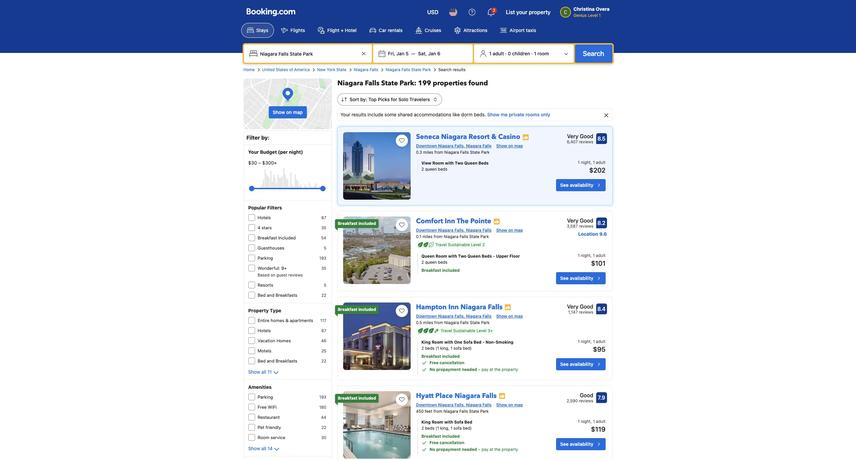 Task type: describe. For each thing, give the bounding box(es) containing it.
0.1
[[416, 234, 422, 239]]

needed for inn
[[462, 367, 477, 372]]

1 hotels from the top
[[258, 215, 271, 221]]

(1 for hyatt
[[436, 426, 439, 431]]

5 for guesthouses
[[324, 246, 327, 251]]

3,587
[[567, 224, 578, 229]]

good for 8.5
[[580, 133, 594, 139]]

the for hampton inn niagara falls
[[495, 367, 501, 372]]

very good 6,407 reviews
[[567, 133, 594, 145]]

reviews for 8.5
[[579, 139, 594, 145]]

0 vertical spatial –
[[258, 160, 261, 166]]

falls, for hampton
[[455, 314, 465, 319]]

, for hampton inn niagara falls
[[591, 339, 592, 344]]

miles for seneca
[[424, 150, 434, 155]]

– for hyatt place niagara falls
[[479, 447, 481, 452]]

by: for sort
[[361, 97, 368, 102]]

king, for place
[[441, 426, 450, 431]]

filter by:
[[247, 135, 270, 141]]

the for hyatt place niagara falls
[[495, 447, 501, 452]]

sustainable for the
[[448, 242, 470, 248]]

search for search
[[583, 50, 605, 57]]

list your property link
[[502, 4, 555, 20]]

king room with sofa bed
[[422, 420, 473, 425]]

show inside dropdown button
[[248, 446, 260, 452]]

pet
[[258, 425, 265, 431]]

very good 3,587 reviews
[[567, 218, 594, 229]]

resort
[[469, 132, 490, 142]]

rentals
[[388, 27, 403, 33]]

1 adult · 0 children · 1 room
[[490, 51, 550, 56]]

private
[[509, 112, 525, 118]]

see for seneca niagara resort & casino
[[561, 182, 569, 188]]

adult for comfort inn the pointe
[[596, 253, 606, 258]]

1 down the very good 1,147 reviews
[[578, 339, 580, 344]]

breakfast inside queen room with two queen beds - upper floor 2 queen beds breakfast included
[[422, 268, 442, 273]]

on inside button
[[287, 109, 292, 115]]

9+
[[282, 266, 287, 271]]

night for seneca niagara resort & casino
[[581, 160, 591, 165]]

all for 11
[[262, 369, 266, 375]]

hyatt
[[416, 392, 434, 401]]

breakfast included for comfort inn the pointe
[[338, 221, 376, 226]]

0 vertical spatial property
[[529, 9, 551, 15]]

type
[[270, 308, 282, 314]]

1 down king room with one sofa bed - non-smoking
[[451, 346, 453, 351]]

airport taxis link
[[495, 23, 542, 38]]

properties
[[433, 79, 467, 88]]

breakfast included for hyatt place niagara falls
[[338, 396, 376, 401]]

room for view room with two queen beds 2 queen beds
[[433, 161, 444, 166]]

4 stars
[[258, 225, 272, 231]]

hampton inn niagara falls link
[[416, 300, 503, 312]]

falls, for comfort
[[455, 228, 465, 233]]

state up niagara falls state park: 199 properties found
[[412, 67, 422, 72]]

airport
[[510, 27, 525, 33]]

united
[[262, 67, 275, 72]]

level for pointe
[[472, 242, 482, 248]]

park for hyatt place niagara falls
[[481, 409, 489, 414]]

stars
[[262, 225, 272, 231]]

1 bed and breakfasts from the top
[[258, 293, 298, 298]]

show on map for comfort inn the pointe
[[497, 228, 523, 233]]

beds inside view room with two queen beds 2 queen beds
[[438, 167, 448, 172]]

state up view room with two queen beds link
[[470, 150, 480, 155]]

sustainable for niagara
[[454, 329, 476, 334]]

property for hyatt place niagara falls
[[502, 447, 519, 452]]

upper
[[496, 254, 509, 259]]

this property is part of our preferred partner program. it's committed to providing excellent service and good value. it'll pay us a higher commission if you make a booking. image for seneca niagara resort & casino
[[523, 134, 530, 141]]

hampton inn niagara falls
[[416, 303, 503, 312]]

1 left 0
[[490, 51, 492, 56]]

queen for inn
[[468, 254, 481, 259]]

wifi
[[268, 405, 277, 410]]

2,590
[[567, 399, 578, 404]]

travel for comfort
[[436, 242, 447, 248]]

miles for hampton
[[424, 320, 434, 325]]

1 night , 1 adult $95
[[578, 339, 606, 354]]

level inside christina overa genius level 1
[[588, 13, 598, 18]]

popular filters
[[248, 205, 282, 211]]

feet
[[425, 409, 433, 414]]

sat,
[[418, 51, 427, 56]]

like
[[453, 112, 460, 118]]

christina overa genius level 1
[[574, 6, 610, 18]]

search button
[[575, 45, 613, 63]]

see availability for seneca niagara resort & casino
[[561, 182, 594, 188]]

downtown niagara falls, niagara falls for comfort
[[416, 228, 492, 233]]

park for seneca niagara resort & casino
[[482, 150, 490, 155]]

1 vertical spatial &
[[286, 318, 289, 324]]

adult for seneca niagara resort & casino
[[596, 160, 606, 165]]

america
[[294, 67, 310, 72]]

1 up $95
[[593, 339, 595, 344]]

450
[[416, 409, 424, 414]]

niagara falls state park
[[386, 67, 431, 72]]

queen for niagara
[[465, 161, 478, 166]]

availability for comfort inn the pointe
[[570, 276, 594, 281]]

queen inside queen room with two queen beds - upper floor 2 queen beds breakfast included
[[425, 260, 437, 265]]

comfort inn the pointe
[[416, 217, 492, 226]]

seneca niagara resort & casino link
[[416, 130, 521, 142]]

usd
[[428, 9, 439, 15]]

included inside queen room with two queen beds - upper floor 2 queen beds breakfast included
[[443, 268, 460, 273]]

seneca niagara resort & casino image
[[344, 132, 411, 200]]

from for hyatt
[[434, 409, 443, 414]]

search for search results
[[439, 67, 452, 72]]

from for comfort
[[434, 234, 443, 239]]

night for hyatt place niagara falls
[[581, 419, 591, 424]]

map for seneca niagara resort & casino
[[515, 144, 523, 149]]

free for hyatt
[[430, 441, 439, 446]]

flight + hotel
[[328, 27, 357, 33]]

2 inside view room with two queen beds 2 queen beds
[[422, 167, 424, 172]]

niagara inside search results updated. niagara falls state park: 199 properties found. element
[[338, 79, 364, 88]]

shared
[[398, 112, 413, 118]]

wonderful:
[[258, 266, 280, 271]]

your results include some shared accommodations like dorm beds. show me private rooms only
[[341, 112, 551, 118]]

restaurant
[[258, 415, 280, 420]]

11
[[268, 369, 272, 375]]

2 and from the top
[[267, 359, 275, 364]]

comfort inn the pointe image
[[344, 217, 411, 284]]

54
[[321, 236, 327, 241]]

attractions link
[[449, 23, 494, 38]]

1 67 from the top
[[322, 215, 327, 221]]

scored 7.9 element
[[597, 393, 607, 403]]

state right york
[[337, 67, 347, 72]]

smoking
[[496, 340, 514, 345]]

no prepayment needed – pay at the property for place
[[430, 447, 519, 452]]

, for hyatt place niagara falls
[[591, 419, 592, 424]]

travel for hampton
[[441, 329, 453, 334]]

by: for filter
[[262, 135, 270, 141]]

reviews right guest
[[289, 273, 303, 278]]

very good 1,147 reviews
[[568, 304, 594, 315]]

me
[[501, 112, 508, 118]]

park up 199
[[423, 67, 431, 72]]

king for hyatt
[[422, 420, 431, 425]]

place
[[436, 392, 453, 401]]

prepayment for inn
[[437, 367, 461, 372]]

car rentals link
[[364, 23, 409, 38]]

1 inside christina overa genius level 1
[[599, 13, 601, 18]]

results for your
[[352, 112, 367, 118]]

floor
[[510, 254, 520, 259]]

united states of america link
[[262, 67, 310, 73]]

beds inside queen room with two queen beds - upper floor 2 queen beds breakfast included
[[438, 260, 448, 265]]

see for hyatt place niagara falls
[[561, 442, 569, 447]]

casino
[[499, 132, 521, 142]]

—
[[412, 51, 416, 56]]

overa
[[596, 6, 610, 12]]

25
[[322, 349, 327, 354]]

scored 8.2 element
[[597, 218, 607, 229]]

on for hampton inn niagara falls
[[509, 314, 514, 319]]

35 for 4 stars
[[322, 226, 327, 231]]

your account menu christina overa genius level 1 element
[[561, 3, 613, 19]]

show on map for hyatt place niagara falls
[[497, 403, 523, 408]]

beds.
[[474, 112, 486, 118]]

show on map button
[[269, 106, 307, 119]]

1 up $101
[[593, 253, 595, 258]]

search results updated. niagara falls state park: 199 properties found. element
[[338, 79, 613, 88]]

2 beds (1 king, 1 sofa bed) breakfast included for place
[[422, 426, 472, 439]]

map inside button
[[293, 109, 303, 115]]

good for 8.2
[[580, 218, 594, 224]]

this property is part of our preferred partner program. it's committed to providing excellent service and good value. it'll pay us a higher commission if you make a booking. image for hampton inn niagara falls
[[505, 304, 512, 311]]

1 22 from the top
[[322, 293, 327, 298]]

flight + hotel link
[[312, 23, 363, 38]]

bed down motels
[[258, 359, 266, 364]]

1 up $202
[[593, 160, 595, 165]]

your for your results include some shared accommodations like dorm beds. show me private rooms only
[[341, 112, 351, 118]]

, for comfort inn the pointe
[[591, 253, 592, 258]]

niagara inside niagara falls link
[[354, 67, 369, 72]]

property for hampton inn niagara falls
[[502, 367, 519, 372]]

from for hampton
[[435, 320, 444, 325]]

niagara falls link
[[354, 67, 379, 73]]

see availability for hyatt place niagara falls
[[561, 442, 594, 447]]

show inside button
[[273, 109, 285, 115]]

homes
[[271, 318, 285, 324]]

state up 'sort by: top picks for solo travelers'
[[382, 79, 398, 88]]

1 left room on the right
[[535, 51, 537, 56]]

the
[[457, 217, 469, 226]]

niagara falls state park link
[[386, 67, 431, 73]]

non-
[[486, 340, 496, 345]]

filters
[[268, 205, 282, 211]]

entire
[[258, 318, 270, 324]]

good for 8.4
[[580, 304, 594, 310]]

1 down very good 6,407 reviews
[[578, 160, 580, 165]]

hyatt place niagara falls image
[[344, 392, 411, 459]]

fri, jan 5 — sat, jan 6
[[388, 51, 441, 56]]

1 and from the top
[[267, 293, 275, 298]]

with for king room with sofa bed
[[445, 420, 454, 425]]

niagara inside seneca niagara resort & casino link
[[442, 132, 467, 142]]

see availability link for hampton inn niagara falls
[[557, 359, 606, 371]]

view
[[422, 161, 432, 166]]

king, for inn
[[441, 346, 450, 351]]

downtown niagara falls, niagara falls for hampton
[[416, 314, 492, 319]]

1 jan from the left
[[397, 51, 405, 56]]

450 feet from niagara falls state park
[[416, 409, 489, 414]]

stays
[[257, 27, 268, 33]]

budget
[[260, 149, 277, 155]]

on for seneca niagara resort & casino
[[509, 144, 514, 149]]

0.3
[[416, 150, 422, 155]]

prepayment for place
[[437, 447, 461, 452]]

king for hampton
[[422, 340, 431, 345]]

cancellation for place
[[440, 441, 465, 446]]

location 9.6
[[579, 231, 607, 237]]

1 down king room with sofa bed
[[451, 426, 453, 431]]

car
[[379, 27, 387, 33]]

with for king room with one sofa bed - non-smoking
[[445, 340, 454, 345]]

two for inn
[[459, 254, 467, 259]]

pointe
[[471, 217, 492, 226]]



Task type: locate. For each thing, give the bounding box(es) containing it.
downtown down comfort
[[416, 228, 437, 233]]

results down sort
[[352, 112, 367, 118]]

the down non-
[[495, 367, 501, 372]]

free for hampton
[[430, 361, 439, 366]]

2 availability from the top
[[570, 276, 594, 281]]

1 vertical spatial cancellation
[[440, 441, 465, 446]]

1 down overa
[[599, 13, 601, 18]]

3 22 from the top
[[322, 426, 327, 431]]

2 queen from the top
[[425, 260, 437, 265]]

0 horizontal spatial jan
[[397, 51, 405, 56]]

0 vertical spatial king
[[422, 340, 431, 345]]

bed) for inn
[[463, 346, 472, 351]]

1 vertical spatial bed and breakfasts
[[258, 359, 298, 364]]

2 (1 from the top
[[436, 426, 439, 431]]

no prepayment needed – pay at the property down 'king room with one sofa bed - non-smoking' link
[[430, 367, 519, 372]]

1 vertical spatial by:
[[262, 135, 270, 141]]

all inside dropdown button
[[262, 369, 266, 375]]

1 vertical spatial your
[[248, 149, 259, 155]]

5 for resorts
[[324, 283, 327, 288]]

1 all from the top
[[262, 369, 266, 375]]

two inside view room with two queen beds 2 queen beds
[[455, 161, 464, 166]]

from for seneca
[[435, 150, 444, 155]]

, inside 1 night , 1 adult $101
[[591, 253, 592, 258]]

see availability link down 1 night , 1 adult $119 at the right of page
[[557, 439, 606, 451]]

results up properties
[[453, 67, 466, 72]]

prepayment up hyatt place niagara falls link
[[437, 367, 461, 372]]

adult inside 1 night , 1 adult $119
[[596, 419, 606, 424]]

67
[[322, 215, 327, 221], [322, 329, 327, 334]]

2 see from the top
[[561, 276, 569, 281]]

this property is part of our preferred partner program. it's committed to providing excellent service and good value. it'll pay us a higher commission if you make a booking. image for hampton inn niagara falls
[[505, 304, 512, 311]]

1 vertical spatial free
[[258, 405, 267, 410]]

0 horizontal spatial your
[[248, 149, 259, 155]]

usd button
[[424, 4, 443, 20]]

0 vertical spatial your
[[341, 112, 351, 118]]

0 vertical spatial beds
[[479, 161, 489, 166]]

2 beds (1 king, 1 sofa bed) breakfast included for inn
[[422, 346, 472, 359]]

4 see availability from the top
[[561, 442, 594, 447]]

adult up $202
[[596, 160, 606, 165]]

2 vertical spatial very
[[568, 304, 579, 310]]

, for seneca niagara resort & casino
[[591, 160, 592, 165]]

1 (1 from the top
[[436, 346, 439, 351]]

beds left the upper
[[482, 254, 492, 259]]

travel
[[436, 242, 447, 248], [441, 329, 453, 334]]

0 vertical spatial no prepayment needed – pay at the property
[[430, 367, 519, 372]]

- inside queen room with two queen beds - upper floor 2 queen beds breakfast included
[[493, 254, 495, 259]]

, inside 1 night , 1 adult $119
[[591, 419, 592, 424]]

0 vertical spatial by:
[[361, 97, 368, 102]]

0 horizontal spatial -
[[483, 340, 485, 345]]

attractions
[[464, 27, 488, 33]]

with inside view room with two queen beds 2 queen beds
[[445, 161, 454, 166]]

0 vertical spatial search
[[583, 50, 605, 57]]

cruises
[[425, 27, 442, 33]]

35 for wonderful: 9+
[[322, 266, 327, 271]]

downtown niagara falls, niagara falls for hyatt
[[416, 403, 492, 408]]

your for your budget (per night)
[[248, 149, 259, 155]]

2 see availability from the top
[[561, 276, 594, 281]]

night for comfort inn the pointe
[[581, 253, 591, 258]]

adult for hampton inn niagara falls
[[596, 339, 606, 344]]

by: right filter
[[262, 135, 270, 141]]

dorm
[[462, 112, 473, 118]]

downtown niagara falls, niagara falls
[[416, 144, 492, 149], [416, 228, 492, 233], [416, 314, 492, 319], [416, 403, 492, 408]]

miles right 0.3
[[424, 150, 434, 155]]

room inside view room with two queen beds 2 queen beds
[[433, 161, 444, 166]]

2 beds (1 king, 1 sofa bed) breakfast included
[[422, 346, 472, 359], [422, 426, 472, 439]]

1 vertical spatial free cancellation
[[430, 441, 465, 446]]

availability for hampton inn niagara falls
[[570, 362, 594, 367]]

1 king, from the top
[[441, 346, 450, 351]]

state up the travel sustainable level 3+
[[470, 320, 480, 325]]

reviews inside very good 6,407 reviews
[[579, 139, 594, 145]]

2 67 from the top
[[322, 329, 327, 334]]

view room with two queen beds 2 queen beds
[[422, 161, 489, 172]]

- for upper
[[493, 254, 495, 259]]

include
[[368, 112, 384, 118]]

level up queen room with two queen beds - upper floor link
[[472, 242, 482, 248]]

1 down location
[[578, 253, 580, 258]]

two down 0.3 miles from niagara falls state park
[[455, 161, 464, 166]]

this property is part of our preferred partner program. it's committed to providing excellent service and good value. it'll pay us a higher commission if you make a booking. image for hyatt place niagara falls
[[499, 393, 506, 400]]

0 vertical spatial 2 beds (1 king, 1 sofa bed) breakfast included
[[422, 346, 472, 359]]

(1 down king room with sofa bed
[[436, 426, 439, 431]]

this property is part of our preferred partner program. it's committed to providing excellent service and good value. it'll pay us a higher commission if you make a booking. image for comfort inn the pointe
[[494, 218, 501, 225]]

1 very from the top
[[568, 133, 579, 139]]

2 breakfast included from the top
[[338, 307, 376, 312]]

sofa down 450 feet from niagara falls state park
[[455, 420, 464, 425]]

king down 0.5
[[422, 340, 431, 345]]

see availability link for hyatt place niagara falls
[[557, 439, 606, 451]]

downtown for hyatt
[[416, 403, 437, 408]]

2 free cancellation from the top
[[430, 441, 465, 446]]

2 vertical spatial 22
[[322, 426, 327, 431]]

2 falls, from the top
[[455, 228, 465, 233]]

2 vertical spatial property
[[502, 447, 519, 452]]

map for comfort inn the pointe
[[515, 228, 523, 233]]

scored 8.4 element
[[597, 304, 607, 315]]

1 vertical spatial search
[[439, 67, 452, 72]]

(1 for hampton
[[436, 346, 439, 351]]

1 see availability from the top
[[561, 182, 594, 188]]

1 vertical spatial 5
[[324, 246, 327, 251]]

king
[[422, 340, 431, 345], [422, 420, 431, 425]]

good right 1,147
[[580, 304, 594, 310]]

3 very from the top
[[568, 304, 579, 310]]

at down king room with sofa bed link
[[490, 447, 494, 452]]

–
[[258, 160, 261, 166], [479, 367, 481, 372], [479, 447, 481, 452]]

breakfast included for hampton inn niagara falls
[[338, 307, 376, 312]]

3 good from the top
[[580, 304, 594, 310]]

children
[[513, 51, 531, 56]]

1 needed from the top
[[462, 367, 477, 372]]

state up king room with sofa bed link
[[469, 409, 480, 414]]

beds
[[438, 167, 448, 172], [438, 260, 448, 265], [425, 346, 435, 351], [425, 426, 435, 431]]

adult inside "1 night , 1 adult $202"
[[596, 160, 606, 165]]

queen down view
[[425, 167, 437, 172]]

night up $202
[[581, 160, 591, 165]]

falls, down hyatt place niagara falls at the bottom
[[455, 403, 465, 408]]

very inside "very good 3,587 reviews"
[[568, 218, 579, 224]]

niagara falls
[[354, 67, 379, 72]]

see availability down 1 night , 1 adult $119 at the right of page
[[561, 442, 594, 447]]

some
[[385, 112, 397, 118]]

2 good from the top
[[580, 218, 594, 224]]

1 horizontal spatial results
[[453, 67, 466, 72]]

solo
[[399, 97, 409, 102]]

1 breakfast included from the top
[[338, 221, 376, 226]]

1 vertical spatial breakfast included
[[338, 307, 376, 312]]

this property is part of our preferred partner program. it's committed to providing excellent service and good value. it'll pay us a higher commission if you make a booking. image
[[523, 134, 530, 141], [523, 134, 530, 141], [494, 218, 501, 225], [505, 304, 512, 311]]

1 bed) from the top
[[463, 346, 472, 351]]

queen
[[465, 161, 478, 166], [422, 254, 435, 259], [468, 254, 481, 259]]

at down non-
[[490, 367, 494, 372]]

3+
[[488, 329, 493, 334]]

the down king room with sofa bed link
[[495, 447, 501, 452]]

see availability link for seneca niagara resort & casino
[[557, 179, 606, 191]]

$202
[[590, 166, 606, 174]]

flights link
[[276, 23, 311, 38]]

1 parking from the top
[[258, 256, 273, 261]]

1 vertical spatial inn
[[449, 303, 459, 312]]

falls, down the
[[455, 228, 465, 233]]

1 vertical spatial 67
[[322, 329, 327, 334]]

no for hyatt
[[430, 447, 436, 452]]

1 vertical spatial all
[[262, 446, 266, 452]]

entire homes & apartments
[[258, 318, 313, 324]]

queen down travel sustainable level 2
[[468, 254, 481, 259]]

1 horizontal spatial -
[[493, 254, 495, 259]]

king, down king room with one sofa bed - non-smoking
[[441, 346, 450, 351]]

1 the from the top
[[495, 367, 501, 372]]

$101
[[592, 260, 606, 267]]

level for falls
[[477, 329, 487, 334]]

,
[[591, 160, 592, 165], [591, 253, 592, 258], [591, 339, 592, 344], [591, 419, 592, 424]]

0.1 miles from niagara falls state park
[[416, 234, 489, 239]]

2 parking from the top
[[258, 395, 273, 400]]

adult for hyatt place niagara falls
[[596, 419, 606, 424]]

see for comfort inn the pointe
[[561, 276, 569, 281]]

1 vertical spatial hotels
[[258, 328, 271, 334]]

2 button
[[483, 4, 500, 20]]

2 no prepayment needed – pay at the property from the top
[[430, 447, 519, 452]]

4 availability from the top
[[570, 442, 594, 447]]

good inside good 2,590 reviews
[[580, 393, 594, 399]]

35 down 54
[[322, 266, 327, 271]]

cancellation down king room with sofa bed
[[440, 441, 465, 446]]

0 vertical spatial travel
[[436, 242, 447, 248]]

room left one
[[432, 340, 444, 345]]

cancellation down one
[[440, 361, 465, 366]]

night down the very good 1,147 reviews
[[581, 339, 591, 344]]

2 no from the top
[[430, 447, 436, 452]]

0 vertical spatial two
[[455, 161, 464, 166]]

0 horizontal spatial &
[[286, 318, 289, 324]]

1 prepayment from the top
[[437, 367, 461, 372]]

inn for the
[[445, 217, 456, 226]]

bed inside 'king room with one sofa bed - non-smoking' link
[[474, 340, 482, 345]]

map for hampton inn niagara falls
[[515, 314, 523, 319]]

reviews right 6,407
[[579, 139, 594, 145]]

very inside very good 6,407 reviews
[[568, 133, 579, 139]]

king,
[[441, 346, 450, 351], [441, 426, 450, 431]]

and down resorts
[[267, 293, 275, 298]]

1 night from the top
[[581, 160, 591, 165]]

1 pay from the top
[[482, 367, 489, 372]]

pay down king room with sofa bed link
[[482, 447, 489, 452]]

show all 14 button
[[248, 446, 281, 454]]

2 · from the left
[[532, 51, 533, 56]]

parking
[[258, 256, 273, 261], [258, 395, 273, 400]]

search inside button
[[583, 50, 605, 57]]

downtown
[[416, 144, 437, 149], [416, 228, 437, 233], [416, 314, 437, 319], [416, 403, 437, 408]]

breakfasts up type
[[276, 293, 298, 298]]

3 falls, from the top
[[455, 314, 465, 319]]

3 breakfast included from the top
[[338, 396, 376, 401]]

0 vertical spatial miles
[[424, 150, 434, 155]]

2 vertical spatial miles
[[424, 320, 434, 325]]

1 vertical spatial bed)
[[463, 426, 472, 431]]

taxis
[[526, 27, 537, 33]]

free cancellation for inn
[[430, 361, 465, 366]]

fri, jan 5 button
[[386, 48, 412, 60]]

new york state link
[[317, 67, 347, 73]]

1 up $119
[[593, 419, 595, 424]]

downtown niagara falls, niagara falls up 0.3 miles from niagara falls state park
[[416, 144, 492, 149]]

map for hyatt place niagara falls
[[515, 403, 523, 408]]

1 horizontal spatial by:
[[361, 97, 368, 102]]

bed inside king room with sofa bed link
[[465, 420, 473, 425]]

1 falls, from the top
[[455, 144, 465, 149]]

room for king room with one sofa bed - non-smoking
[[432, 340, 444, 345]]

0 vertical spatial no
[[430, 367, 436, 372]]

from down hampton
[[435, 320, 444, 325]]

good element
[[567, 392, 594, 400]]

1 availability from the top
[[570, 182, 594, 188]]

1 night , 1 adult $101
[[578, 253, 606, 267]]

2 downtown niagara falls, niagara falls from the top
[[416, 228, 492, 233]]

pet friendly
[[258, 425, 281, 431]]

1 193 from the top
[[320, 256, 327, 261]]

2 2 beds (1 king, 1 sofa bed) breakfast included from the top
[[422, 426, 472, 439]]

2 king from the top
[[422, 420, 431, 425]]

0 vertical spatial bed)
[[463, 346, 472, 351]]

0 vertical spatial parking
[[258, 256, 273, 261]]

1 vertical spatial beds
[[482, 254, 492, 259]]

1 at from the top
[[490, 367, 494, 372]]

4 downtown from the top
[[416, 403, 437, 408]]

0 vertical spatial 67
[[322, 215, 327, 221]]

very inside the very good 1,147 reviews
[[568, 304, 579, 310]]

1 horizontal spatial your
[[341, 112, 351, 118]]

with for queen room with two queen beds - upper floor 2 queen beds breakfast included
[[449, 254, 457, 259]]

1 breakfasts from the top
[[276, 293, 298, 298]]

room service
[[258, 435, 286, 441]]

group
[[252, 183, 323, 194]]

two inside queen room with two queen beds - upper floor 2 queen beds breakfast included
[[459, 254, 467, 259]]

3 , from the top
[[591, 339, 592, 344]]

from down comfort
[[434, 234, 443, 239]]

sofa
[[454, 346, 462, 351], [454, 426, 462, 431]]

3 downtown from the top
[[416, 314, 437, 319]]

0 vertical spatial cancellation
[[440, 361, 465, 366]]

reviews inside "very good 3,587 reviews"
[[579, 224, 594, 229]]

2 breakfasts from the top
[[276, 359, 298, 364]]

193 down 54
[[320, 256, 327, 261]]

3 see availability from the top
[[561, 362, 594, 367]]

0 vertical spatial sofa
[[454, 346, 462, 351]]

0 vertical spatial and
[[267, 293, 275, 298]]

1 vertical spatial at
[[490, 447, 494, 452]]

downtown up feet
[[416, 403, 437, 408]]

1 vertical spatial needed
[[462, 447, 477, 452]]

22 up 30 on the bottom left
[[322, 426, 327, 431]]

park for comfort inn the pointe
[[481, 234, 489, 239]]

falls
[[370, 67, 379, 72], [402, 67, 410, 72], [365, 79, 380, 88], [483, 144, 492, 149], [461, 150, 469, 155], [483, 228, 492, 233], [460, 234, 469, 239], [488, 303, 503, 312], [483, 314, 492, 319], [461, 320, 469, 325], [483, 392, 497, 401], [483, 403, 492, 408], [460, 409, 468, 414]]

1 free cancellation from the top
[[430, 361, 465, 366]]

room down pet on the left of the page
[[258, 435, 270, 441]]

1 see from the top
[[561, 182, 569, 188]]

see availability link down "1 night , 1 adult $202"
[[557, 179, 606, 191]]

adult up $95
[[596, 339, 606, 344]]

bed) for place
[[463, 426, 472, 431]]

1 sofa from the top
[[454, 346, 462, 351]]

sofa for place
[[454, 426, 462, 431]]

falls,
[[455, 144, 465, 149], [455, 228, 465, 233], [455, 314, 465, 319], [455, 403, 465, 408]]

see availability down 1 night , 1 adult $95
[[561, 362, 594, 367]]

14
[[268, 446, 273, 452]]

2 inside queen room with two queen beds - upper floor 2 queen beds breakfast included
[[422, 260, 424, 265]]

0 vertical spatial sustainable
[[448, 242, 470, 248]]

2 bed and breakfasts from the top
[[258, 359, 298, 364]]

-
[[493, 254, 495, 259], [483, 340, 485, 345]]

0 vertical spatial at
[[490, 367, 494, 372]]

0 vertical spatial (1
[[436, 346, 439, 351]]

adult inside 1 night , 1 adult $101
[[596, 253, 606, 258]]

bed) down king room with one sofa bed - non-smoking
[[463, 346, 472, 351]]

falls, down hampton inn niagara falls on the bottom of the page
[[455, 314, 465, 319]]

1 , from the top
[[591, 160, 592, 165]]

2 , from the top
[[591, 253, 592, 258]]

no
[[430, 367, 436, 372], [430, 447, 436, 452]]

list
[[506, 9, 515, 15]]

bed down resorts
[[258, 293, 266, 298]]

1 horizontal spatial search
[[583, 50, 605, 57]]

1 horizontal spatial &
[[492, 132, 497, 142]]

included
[[359, 221, 376, 226], [443, 268, 460, 273], [359, 307, 376, 312], [443, 354, 460, 359], [359, 396, 376, 401], [443, 434, 460, 439]]

home link
[[244, 67, 255, 73]]

2 the from the top
[[495, 447, 501, 452]]

2 cancellation from the top
[[440, 441, 465, 446]]

your
[[517, 9, 528, 15]]

2 193 from the top
[[320, 395, 327, 400]]

2 sofa from the top
[[454, 426, 462, 431]]

, inside "1 night , 1 adult $202"
[[591, 160, 592, 165]]

– right '$30'
[[258, 160, 261, 166]]

- left non-
[[483, 340, 485, 345]]

bed
[[258, 293, 266, 298], [474, 340, 482, 345], [258, 359, 266, 364], [465, 420, 473, 425]]

hampton inn niagara falls image
[[344, 303, 411, 370]]

2 vertical spatial free
[[430, 441, 439, 446]]

(1 down 0.5 miles from niagara falls state park
[[436, 346, 439, 351]]

0 vertical spatial level
[[588, 13, 598, 18]]

1 night , 1 adult $202
[[578, 160, 606, 174]]

availability down 1 night , 1 adult $101
[[570, 276, 594, 281]]

1 35 from the top
[[322, 226, 327, 231]]

bed and breakfasts up type
[[258, 293, 298, 298]]

1 vertical spatial 35
[[322, 266, 327, 271]]

2 pay from the top
[[482, 447, 489, 452]]

at for hampton inn niagara falls
[[490, 367, 494, 372]]

3 downtown niagara falls, niagara falls from the top
[[416, 314, 492, 319]]

1 vertical spatial sofa
[[455, 420, 464, 425]]

at for hyatt place niagara falls
[[490, 447, 494, 452]]

2 vertical spatial –
[[479, 447, 481, 452]]

downtown for seneca
[[416, 144, 437, 149]]

filter
[[247, 135, 260, 141]]

reviews for 8.4
[[579, 310, 594, 315]]

inn for niagara
[[449, 303, 459, 312]]

christina
[[574, 6, 595, 12]]

comfort inn the pointe link
[[416, 214, 492, 226]]

3 see availability link from the top
[[557, 359, 606, 371]]

downtown for comfort
[[416, 228, 437, 233]]

2 prepayment from the top
[[437, 447, 461, 452]]

2 vertical spatial level
[[477, 329, 487, 334]]

hotels down the popular filters
[[258, 215, 271, 221]]

all for 14
[[262, 446, 266, 452]]

good inside "very good 3,587 reviews"
[[580, 218, 594, 224]]

very for seneca niagara resort & casino
[[568, 133, 579, 139]]

niagara inside hampton inn niagara falls link
[[461, 303, 487, 312]]

availability down 1 night , 1 adult $119 at the right of page
[[570, 442, 594, 447]]

180
[[320, 405, 327, 410]]

0 vertical spatial prepayment
[[437, 367, 461, 372]]

all inside dropdown button
[[262, 446, 266, 452]]

inn left the
[[445, 217, 456, 226]]

vacation homes
[[258, 338, 291, 344]]

0 vertical spatial 193
[[320, 256, 327, 261]]

0 vertical spatial free cancellation
[[430, 361, 465, 366]]

1 vertical spatial travel
[[441, 329, 453, 334]]

1 cancellation from the top
[[440, 361, 465, 366]]

1 no from the top
[[430, 367, 436, 372]]

1 vertical spatial very good element
[[567, 217, 594, 225]]

0 vertical spatial very good element
[[567, 132, 594, 141]]

22 down 25
[[322, 359, 327, 364]]

4 night from the top
[[581, 419, 591, 424]]

queen down 0.1 miles from niagara falls state park
[[422, 254, 435, 259]]

4 , from the top
[[591, 419, 592, 424]]

room inside queen room with two queen beds - upper floor 2 queen beds breakfast included
[[436, 254, 448, 259]]

with inside queen room with two queen beds - upper floor 2 queen beds breakfast included
[[449, 254, 457, 259]]

sofa down one
[[454, 346, 462, 351]]

8.4
[[598, 306, 606, 312]]

availability for hyatt place niagara falls
[[570, 442, 594, 447]]

results for search
[[453, 67, 466, 72]]

4 see from the top
[[561, 442, 569, 447]]

see availability for comfort inn the pointe
[[561, 276, 594, 281]]

1 downtown from the top
[[416, 144, 437, 149]]

bed) down king room with sofa bed link
[[463, 426, 472, 431]]

night inside 1 night , 1 adult $119
[[581, 419, 591, 424]]

beds inside queen room with two queen beds - upper floor 2 queen beds breakfast included
[[482, 254, 492, 259]]

parking up "free wifi"
[[258, 395, 273, 400]]

beds inside view room with two queen beds 2 queen beds
[[479, 161, 489, 166]]

1 vertical spatial parking
[[258, 395, 273, 400]]

very good element for hampton inn niagara falls
[[568, 303, 594, 311]]

good left 8.5
[[580, 133, 594, 139]]

0 vertical spatial very
[[568, 133, 579, 139]]

cancellation for inn
[[440, 361, 465, 366]]

apartments
[[290, 318, 313, 324]]

list your property
[[506, 9, 551, 15]]

2 22 from the top
[[322, 359, 327, 364]]

1 vertical spatial –
[[479, 367, 481, 372]]

- left the upper
[[493, 254, 495, 259]]

jan
[[397, 51, 405, 56], [429, 51, 437, 56]]

very good element up location
[[567, 217, 594, 225]]

flights
[[291, 27, 305, 33]]

3 see from the top
[[561, 362, 569, 367]]

2 needed from the top
[[462, 447, 477, 452]]

fri,
[[388, 51, 396, 56]]

, inside 1 night , 1 adult $95
[[591, 339, 592, 344]]

booking.com image
[[247, 8, 295, 16]]

& right homes
[[286, 318, 289, 324]]

reviews right 1,147
[[579, 310, 594, 315]]

park up the 3+
[[481, 320, 490, 325]]

queen inside view room with two queen beds 2 queen beds
[[425, 167, 437, 172]]

show on map inside show on map button
[[273, 109, 303, 115]]

1 see availability link from the top
[[557, 179, 606, 191]]

picks
[[378, 97, 390, 102]]

very good element for seneca niagara resort & casino
[[567, 132, 594, 141]]

- for non-
[[483, 340, 485, 345]]

0 vertical spatial queen
[[425, 167, 437, 172]]

bed and breakfasts up 11
[[258, 359, 298, 364]]

breakfast
[[338, 221, 358, 226], [258, 235, 277, 241], [422, 268, 442, 273], [338, 307, 358, 312], [422, 354, 442, 359], [338, 396, 358, 401], [422, 434, 442, 439]]

0 horizontal spatial by:
[[262, 135, 270, 141]]

4 good from the top
[[580, 393, 594, 399]]

& inside seneca niagara resort & casino link
[[492, 132, 497, 142]]

results
[[453, 67, 466, 72], [352, 112, 367, 118]]

8.2
[[598, 220, 606, 226]]

service
[[271, 435, 286, 441]]

0 vertical spatial breakfasts
[[276, 293, 298, 298]]

niagara inside hyatt place niagara falls link
[[455, 392, 481, 401]]

3 night from the top
[[581, 339, 591, 344]]

park for hampton inn niagara falls
[[481, 320, 490, 325]]

0 vertical spatial results
[[453, 67, 466, 72]]

2 35 from the top
[[322, 266, 327, 271]]

downtown up 0.5
[[416, 314, 437, 319]]

1 vertical spatial two
[[459, 254, 467, 259]]

1 vertical spatial sustainable
[[454, 329, 476, 334]]

at
[[490, 367, 494, 372], [490, 447, 494, 452]]

niagara inside niagara falls state park link
[[386, 67, 401, 72]]

4 falls, from the top
[[455, 403, 465, 408]]

night inside 1 night , 1 adult $95
[[581, 339, 591, 344]]

good inside the very good 1,147 reviews
[[580, 304, 594, 310]]

this property is part of our preferred partner program. it's committed to providing excellent service and good value. it'll pay us a higher commission if you make a booking. image
[[494, 218, 501, 225], [505, 304, 512, 311], [499, 393, 506, 400], [499, 393, 506, 400]]

3 availability from the top
[[570, 362, 594, 367]]

1 vertical spatial king
[[422, 420, 431, 425]]

Where are you going? field
[[258, 48, 360, 60]]

states
[[276, 67, 288, 72]]

very good element
[[567, 132, 594, 141], [567, 217, 594, 225], [568, 303, 594, 311]]

1 horizontal spatial jan
[[429, 51, 437, 56]]

4
[[258, 225, 261, 231]]

2 bed) from the top
[[463, 426, 472, 431]]

adult inside 1 adult · 0 children · 1 room dropdown button
[[493, 51, 504, 56]]

0 vertical spatial all
[[262, 369, 266, 375]]

night inside 1 night , 1 adult $101
[[581, 253, 591, 258]]

1 down good 2,590 reviews
[[578, 419, 580, 424]]

8.5
[[598, 136, 606, 142]]

199
[[418, 79, 432, 88]]

0 vertical spatial hotels
[[258, 215, 271, 221]]

1 vertical spatial property
[[502, 367, 519, 372]]

homes
[[277, 338, 291, 344]]

2 vertical spatial 5
[[324, 283, 327, 288]]

see availability
[[561, 182, 594, 188], [561, 276, 594, 281], [561, 362, 594, 367], [561, 442, 594, 447]]

see availability down 1 night , 1 adult $101
[[561, 276, 594, 281]]

0 vertical spatial 35
[[322, 226, 327, 231]]

availability down 1 night , 1 adult $95
[[570, 362, 594, 367]]

1 2 beds (1 king, 1 sofa bed) breakfast included from the top
[[422, 346, 472, 359]]

0 horizontal spatial results
[[352, 112, 367, 118]]

1 vertical spatial king,
[[441, 426, 450, 431]]

show on map for seneca niagara resort & casino
[[497, 144, 523, 149]]

no for hampton
[[430, 367, 436, 372]]

falls, for hyatt
[[455, 403, 465, 408]]

1 · from the left
[[506, 51, 507, 56]]

4 downtown niagara falls, niagara falls from the top
[[416, 403, 492, 408]]

no up hyatt at the bottom of the page
[[430, 367, 436, 372]]

1 vertical spatial 22
[[322, 359, 327, 364]]

1 king from the top
[[422, 340, 431, 345]]

no prepayment needed – pay at the property
[[430, 367, 519, 372], [430, 447, 519, 452]]

2 inside dropdown button
[[493, 8, 496, 13]]

1 vertical spatial level
[[472, 242, 482, 248]]

night down good 2,590 reviews
[[581, 419, 591, 424]]

1 vertical spatial 193
[[320, 395, 327, 400]]

– down 'king room with one sofa bed - non-smoking' link
[[479, 367, 481, 372]]

stays link
[[241, 23, 274, 38]]

park up view room with two queen beds link
[[482, 150, 490, 155]]

0 vertical spatial sofa
[[464, 340, 473, 345]]

0 vertical spatial free
[[430, 361, 439, 366]]

pay down non-
[[482, 367, 489, 372]]

of
[[289, 67, 293, 72]]

0 vertical spatial -
[[493, 254, 495, 259]]

1 vertical spatial queen
[[425, 260, 437, 265]]

2 see availability link from the top
[[557, 273, 606, 285]]

0 vertical spatial the
[[495, 367, 501, 372]]

very left 8.4
[[568, 304, 579, 310]]

1 vertical spatial the
[[495, 447, 501, 452]]

niagara falls state park: 199 properties found
[[338, 79, 488, 88]]

2 all from the top
[[262, 446, 266, 452]]

with down travel sustainable level 2
[[449, 254, 457, 259]]

0 vertical spatial 5
[[406, 51, 409, 56]]

2 jan from the left
[[429, 51, 437, 56]]

reviews for 8.2
[[579, 224, 594, 229]]

2 king, from the top
[[441, 426, 450, 431]]

&
[[492, 132, 497, 142], [286, 318, 289, 324]]

needed for place
[[462, 447, 477, 452]]

beds for &
[[479, 161, 489, 166]]

4 see availability link from the top
[[557, 439, 606, 451]]

2 at from the top
[[490, 447, 494, 452]]

2 night from the top
[[581, 253, 591, 258]]

from right feet
[[434, 409, 443, 414]]

1 vertical spatial (1
[[436, 426, 439, 431]]

1 vertical spatial breakfasts
[[276, 359, 298, 364]]

no prepayment needed – pay at the property down king room with sofa bed link
[[430, 447, 519, 452]]

0 vertical spatial needed
[[462, 367, 477, 372]]

scored 8.5 element
[[597, 133, 607, 144]]

1 vertical spatial 2 beds (1 king, 1 sofa bed) breakfast included
[[422, 426, 472, 439]]

reviews inside good 2,590 reviews
[[579, 399, 594, 404]]

state up travel sustainable level 2
[[470, 234, 480, 239]]

king inside 'king room with one sofa bed - non-smoking' link
[[422, 340, 431, 345]]

king inside king room with sofa bed link
[[422, 420, 431, 425]]

miles
[[424, 150, 434, 155], [423, 234, 433, 239], [424, 320, 434, 325]]

free cancellation
[[430, 361, 465, 366], [430, 441, 465, 446]]

0 horizontal spatial ·
[[506, 51, 507, 56]]

with for view room with two queen beds 2 queen beds
[[445, 161, 454, 166]]

2 very from the top
[[568, 218, 579, 224]]

hampton
[[416, 303, 447, 312]]

pay for hyatt place niagara falls
[[482, 447, 489, 452]]

and up 11
[[267, 359, 275, 364]]

1 night , 1 adult $119
[[578, 419, 606, 434]]

2 vertical spatial breakfast included
[[338, 396, 376, 401]]

1 no prepayment needed – pay at the property from the top
[[430, 367, 519, 372]]

1 vertical spatial pay
[[482, 447, 489, 452]]

pay
[[482, 367, 489, 372], [482, 447, 489, 452]]

good inside very good 6,407 reviews
[[580, 133, 594, 139]]

show inside dropdown button
[[248, 369, 260, 375]]

night inside "1 night , 1 adult $202"
[[581, 160, 591, 165]]

1 queen from the top
[[425, 167, 437, 172]]

2 hotels from the top
[[258, 328, 271, 334]]

193
[[320, 256, 327, 261], [320, 395, 327, 400]]

22 up 117
[[322, 293, 327, 298]]

needed down king room with one sofa bed - non-smoking
[[462, 367, 477, 372]]

0.5
[[416, 320, 422, 325]]

reviews inside the very good 1,147 reviews
[[579, 310, 594, 315]]

adult inside 1 night , 1 adult $95
[[596, 339, 606, 344]]

queen inside view room with two queen beds 2 queen beds
[[465, 161, 478, 166]]

(1
[[436, 346, 439, 351], [436, 426, 439, 431]]

adult up $101
[[596, 253, 606, 258]]

guesthouses
[[258, 246, 285, 251]]



Task type: vqa. For each thing, say whether or not it's contained in the screenshot.


